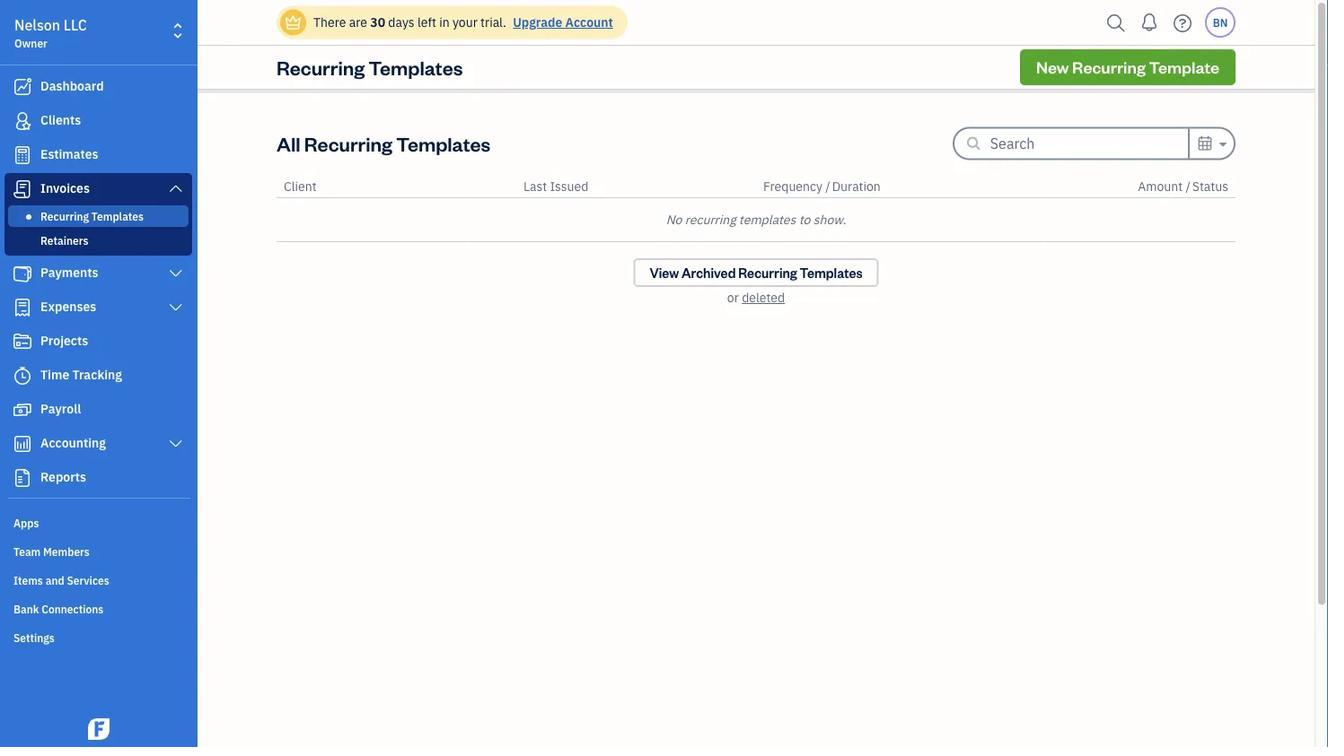 Task type: describe. For each thing, give the bounding box(es) containing it.
recurring inside main element
[[40, 209, 89, 224]]

your
[[452, 14, 478, 31]]

recurring right 'all'
[[304, 131, 392, 156]]

no
[[666, 211, 682, 228]]

items and services
[[13, 574, 109, 588]]

search image
[[1102, 9, 1131, 36]]

in
[[439, 14, 450, 31]]

account
[[565, 14, 613, 31]]

client link
[[284, 178, 317, 195]]

templates inside view archived recurring templates or deleted
[[800, 264, 863, 282]]

invoices link
[[4, 173, 192, 206]]

expenses link
[[4, 292, 192, 324]]

trial.
[[480, 14, 506, 31]]

members
[[43, 545, 90, 559]]

deleted link
[[742, 290, 785, 306]]

recurring templates link
[[8, 206, 189, 227]]

view archived recurring templates or deleted
[[650, 264, 863, 306]]

new recurring template
[[1036, 57, 1219, 78]]

archived
[[682, 264, 736, 282]]

are
[[349, 14, 367, 31]]

no recurring templates to show.
[[666, 211, 846, 228]]

all recurring templates
[[277, 131, 491, 156]]

chart image
[[12, 435, 33, 453]]

days
[[388, 14, 415, 31]]

report image
[[12, 470, 33, 488]]

and
[[46, 574, 64, 588]]

team
[[13, 545, 41, 559]]

team members link
[[4, 538, 192, 565]]

view
[[650, 264, 679, 282]]

estimates link
[[4, 139, 192, 172]]

there are 30 days left in your trial. upgrade account
[[313, 14, 613, 31]]

templates
[[739, 211, 796, 228]]

chevron large down image
[[168, 267, 184, 281]]

chevron large down image for expenses
[[168, 301, 184, 315]]

left
[[417, 14, 436, 31]]

Search text field
[[990, 129, 1188, 158]]

invoice image
[[12, 180, 33, 198]]

time tracking link
[[4, 360, 192, 392]]

duration link
[[832, 178, 881, 195]]

amount
[[1138, 178, 1183, 195]]

main element
[[0, 0, 242, 748]]

projects link
[[4, 326, 192, 358]]

nelson
[[14, 16, 60, 35]]

last
[[523, 178, 547, 195]]

timer image
[[12, 367, 33, 385]]

/ for status
[[1186, 178, 1190, 195]]

crown image
[[284, 13, 303, 32]]

expenses
[[40, 299, 96, 315]]

recurring inside view archived recurring templates or deleted
[[738, 264, 797, 282]]

owner
[[14, 36, 47, 50]]

recurring down there
[[277, 54, 365, 80]]

duration
[[832, 178, 881, 195]]

items and services link
[[4, 567, 192, 594]]

money image
[[12, 401, 33, 419]]

apps
[[13, 516, 39, 531]]

bn
[[1213, 15, 1228, 30]]

client image
[[12, 112, 33, 130]]

expense image
[[12, 299, 33, 317]]

bank connections
[[13, 603, 104, 617]]

upgrade
[[513, 14, 562, 31]]

accounting
[[40, 435, 106, 452]]

payments
[[40, 264, 98, 281]]

issued
[[550, 178, 588, 195]]

dashboard link
[[4, 71, 192, 103]]

go to help image
[[1168, 9, 1197, 36]]

recurring
[[685, 211, 736, 228]]

dashboard
[[40, 78, 104, 94]]



Task type: locate. For each thing, give the bounding box(es) containing it.
chevron large down image inside the expenses link
[[168, 301, 184, 315]]

2 / from the left
[[1186, 178, 1190, 195]]

chevron large down image for accounting
[[168, 437, 184, 452]]

recurring templates
[[277, 54, 463, 80], [40, 209, 144, 224]]

freshbooks image
[[84, 719, 113, 741]]

services
[[67, 574, 109, 588]]

chevron large down image for invoices
[[168, 181, 184, 196]]

chevron large down image
[[168, 181, 184, 196], [168, 301, 184, 315], [168, 437, 184, 452]]

payments link
[[4, 258, 192, 290]]

payroll link
[[4, 394, 192, 427]]

llc
[[64, 16, 87, 35]]

retainers
[[40, 233, 88, 248]]

reports link
[[4, 462, 192, 495]]

frequency
[[763, 178, 823, 195]]

1 horizontal spatial /
[[1186, 178, 1190, 195]]

projects
[[40, 333, 88, 349]]

chevron large down image up 'recurring templates' link
[[168, 181, 184, 196]]

frequency / duration
[[763, 178, 881, 195]]

last issued link
[[523, 178, 588, 195]]

client
[[284, 178, 317, 195]]

new recurring template link
[[1020, 49, 1236, 85]]

recurring up the retainers
[[40, 209, 89, 224]]

new
[[1036, 57, 1069, 78]]

show.
[[813, 211, 846, 228]]

/ left 'duration' "link"
[[826, 178, 830, 195]]

to
[[799, 211, 810, 228]]

deleted
[[742, 290, 785, 306]]

dashboard image
[[12, 78, 33, 96]]

all
[[277, 131, 300, 156]]

recurring templates down 30
[[277, 54, 463, 80]]

caretdown image
[[1217, 133, 1227, 155]]

time
[[40, 367, 69, 383]]

amount / status
[[1138, 178, 1228, 195]]

time tracking
[[40, 367, 122, 383]]

template
[[1149, 57, 1219, 78]]

1 / from the left
[[826, 178, 830, 195]]

project image
[[12, 333, 33, 351]]

recurring
[[277, 54, 365, 80], [1072, 57, 1146, 78], [304, 131, 392, 156], [40, 209, 89, 224], [738, 264, 797, 282]]

tracking
[[72, 367, 122, 383]]

notifications image
[[1135, 4, 1164, 40]]

amount link
[[1138, 178, 1186, 195]]

settings link
[[4, 624, 192, 651]]

bn button
[[1205, 7, 1236, 38]]

status
[[1192, 178, 1228, 195]]

estimates
[[40, 146, 98, 163]]

connections
[[42, 603, 104, 617]]

templates inside main element
[[91, 209, 144, 224]]

1 vertical spatial chevron large down image
[[168, 301, 184, 315]]

reports
[[40, 469, 86, 486]]

chevron large down image down chevron large down image
[[168, 301, 184, 315]]

last issued
[[523, 178, 588, 195]]

1 chevron large down image from the top
[[168, 181, 184, 196]]

calendar image
[[1197, 132, 1213, 154]]

retainers link
[[8, 230, 189, 251]]

invoices
[[40, 180, 90, 197]]

view archived recurring templates link
[[633, 259, 879, 287]]

1 horizontal spatial recurring templates
[[277, 54, 463, 80]]

recurring down search image
[[1072, 57, 1146, 78]]

recurring templates inside main element
[[40, 209, 144, 224]]

2 vertical spatial chevron large down image
[[168, 437, 184, 452]]

frequency link
[[763, 178, 826, 195]]

0 vertical spatial chevron large down image
[[168, 181, 184, 196]]

recurring templates up retainers link
[[40, 209, 144, 224]]

30
[[370, 14, 385, 31]]

status link
[[1192, 178, 1228, 195]]

bank connections link
[[4, 595, 192, 622]]

0 vertical spatial recurring templates
[[277, 54, 463, 80]]

/ left status link
[[1186, 178, 1190, 195]]

items
[[13, 574, 43, 588]]

upgrade account link
[[509, 14, 613, 31]]

0 horizontal spatial recurring templates
[[40, 209, 144, 224]]

3 chevron large down image from the top
[[168, 437, 184, 452]]

0 horizontal spatial /
[[826, 178, 830, 195]]

accounting link
[[4, 428, 192, 461]]

team members
[[13, 545, 90, 559]]

or
[[727, 290, 739, 306]]

payroll
[[40, 401, 81, 418]]

recurring up deleted
[[738, 264, 797, 282]]

templates
[[369, 54, 463, 80], [396, 131, 491, 156], [91, 209, 144, 224], [800, 264, 863, 282]]

nelson llc owner
[[14, 16, 87, 50]]

apps link
[[4, 509, 192, 536]]

settings
[[13, 631, 55, 646]]

1 vertical spatial recurring templates
[[40, 209, 144, 224]]

bank
[[13, 603, 39, 617]]

estimate image
[[12, 146, 33, 164]]

clients
[[40, 112, 81, 128]]

there
[[313, 14, 346, 31]]

/
[[826, 178, 830, 195], [1186, 178, 1190, 195]]

clients link
[[4, 105, 192, 137]]

2 chevron large down image from the top
[[168, 301, 184, 315]]

chevron large down image down payroll link
[[168, 437, 184, 452]]

payment image
[[12, 265, 33, 283]]

/ for duration
[[826, 178, 830, 195]]



Task type: vqa. For each thing, say whether or not it's contained in the screenshot.
are
yes



